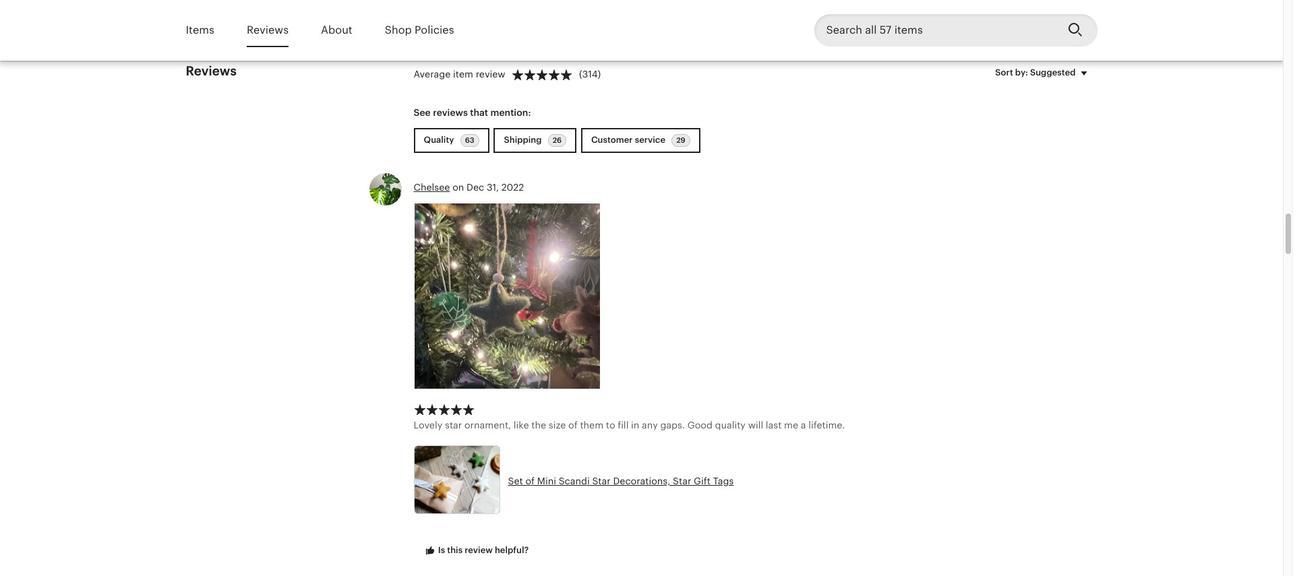 Task type: vqa. For each thing, say whether or not it's contained in the screenshot.
Customer service
yes



Task type: describe. For each thing, give the bounding box(es) containing it.
dec
[[467, 182, 484, 193]]

lifetime.
[[809, 420, 845, 431]]

will
[[748, 420, 763, 431]]

shop
[[385, 23, 412, 36]]

0 vertical spatial of
[[569, 420, 578, 431]]

set
[[508, 476, 523, 487]]

the
[[532, 420, 546, 431]]

chelsee
[[414, 182, 450, 193]]

set of mini scandi star decorations, star gift tags link
[[414, 445, 946, 518]]

a
[[801, 420, 806, 431]]

them
[[580, 420, 604, 431]]

lovely star ornament, like the size of them to fill in any gaps. good quality will last me a lifetime.
[[414, 420, 845, 431]]

29
[[676, 136, 686, 144]]

this
[[447, 546, 463, 556]]

helpful?
[[495, 546, 529, 556]]

63
[[465, 136, 475, 144]]

see reviews that mention:
[[414, 107, 531, 118]]

of inside set of mini scandi star decorations, star gift tags link
[[526, 476, 535, 487]]

about link
[[321, 15, 352, 46]]

2 star from the left
[[673, 476, 691, 487]]

reviews link
[[247, 15, 289, 46]]

chelsee on dec 31, 2022
[[414, 182, 524, 193]]

1 vertical spatial reviews
[[186, 64, 237, 78]]

(314)
[[579, 69, 601, 80]]

to
[[606, 420, 615, 431]]

26
[[553, 136, 562, 144]]

mention:
[[491, 107, 531, 118]]

ornament,
[[465, 420, 511, 431]]

gift
[[694, 476, 711, 487]]

2022
[[502, 182, 524, 193]]

in
[[631, 420, 640, 431]]

about
[[321, 23, 352, 36]]

scandi
[[559, 476, 590, 487]]

is
[[438, 546, 445, 556]]

sort
[[996, 68, 1013, 78]]

chelsee shinn added a photo of their purchase image
[[414, 203, 600, 389]]

policies
[[415, 23, 454, 36]]

lovely
[[414, 420, 443, 431]]

size
[[549, 420, 566, 431]]

review for item
[[476, 69, 506, 80]]

like
[[514, 420, 529, 431]]



Task type: locate. For each thing, give the bounding box(es) containing it.
1 star from the left
[[592, 476, 611, 487]]

shipping
[[504, 135, 544, 145]]

item
[[453, 69, 473, 80]]

last
[[766, 420, 782, 431]]

of
[[569, 420, 578, 431], [526, 476, 535, 487]]

is this review helpful?
[[436, 546, 529, 556]]

set of mini scandi star decorations, star gift tags
[[508, 476, 734, 487]]

gaps.
[[660, 420, 685, 431]]

1 horizontal spatial reviews
[[247, 23, 289, 36]]

mini
[[537, 476, 556, 487]]

decorations,
[[613, 476, 671, 487]]

0 horizontal spatial reviews
[[186, 64, 237, 78]]

me
[[784, 420, 798, 431]]

reviews
[[433, 107, 468, 118]]

0 horizontal spatial of
[[526, 476, 535, 487]]

on
[[453, 182, 464, 193]]

Search all 57 items text field
[[814, 14, 1057, 47]]

tags
[[713, 476, 734, 487]]

customer service
[[591, 135, 668, 145]]

average item review
[[414, 69, 506, 80]]

0 vertical spatial reviews
[[247, 23, 289, 36]]

0 horizontal spatial star
[[592, 476, 611, 487]]

chelsee link
[[414, 182, 450, 193]]

that
[[470, 107, 488, 118]]

1 vertical spatial of
[[526, 476, 535, 487]]

of right size
[[569, 420, 578, 431]]

items
[[186, 23, 214, 36]]

shop policies
[[385, 23, 454, 36]]

star
[[592, 476, 611, 487], [673, 476, 691, 487]]

suggested
[[1030, 68, 1076, 78]]

is this review helpful? button
[[414, 539, 539, 564]]

average
[[414, 69, 451, 80]]

service
[[635, 135, 666, 145]]

1 horizontal spatial star
[[673, 476, 691, 487]]

shop policies link
[[385, 15, 454, 46]]

1 horizontal spatial of
[[569, 420, 578, 431]]

review right item
[[476, 69, 506, 80]]

customer
[[591, 135, 633, 145]]

reviews
[[247, 23, 289, 36], [186, 64, 237, 78]]

review for this
[[465, 546, 493, 556]]

31,
[[487, 182, 499, 193]]

star left the gift on the right bottom
[[673, 476, 691, 487]]

of right set
[[526, 476, 535, 487]]

review inside button
[[465, 546, 493, 556]]

1 vertical spatial review
[[465, 546, 493, 556]]

quality
[[424, 135, 456, 145]]

review
[[476, 69, 506, 80], [465, 546, 493, 556]]

good
[[688, 420, 713, 431]]

sort by: suggested button
[[985, 59, 1102, 87]]

sort by: suggested
[[996, 68, 1076, 78]]

0 vertical spatial review
[[476, 69, 506, 80]]

star right scandi
[[592, 476, 611, 487]]

star
[[445, 420, 462, 431]]

quality
[[715, 420, 746, 431]]

review right 'this'
[[465, 546, 493, 556]]

see
[[414, 107, 431, 118]]

items link
[[186, 15, 214, 46]]

fill
[[618, 420, 629, 431]]

by:
[[1015, 68, 1028, 78]]

any
[[642, 420, 658, 431]]



